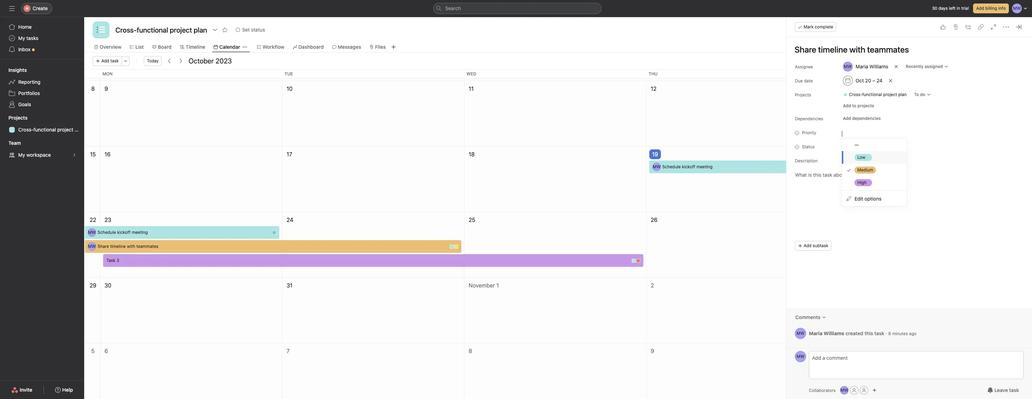 Task type: describe. For each thing, give the bounding box(es) containing it.
my workspace
[[18, 152, 51, 158]]

projects inside dropdown button
[[8, 115, 28, 121]]

reporting
[[18, 79, 40, 85]]

tue
[[285, 71, 293, 76]]

minutes
[[892, 331, 908, 336]]

priority
[[802, 130, 816, 135]]

5
[[91, 348, 95, 354]]

1 vertical spatial kickoff
[[117, 230, 131, 235]]

insights
[[8, 67, 27, 73]]

teammates for 20
[[883, 178, 905, 184]]

status
[[251, 27, 265, 33]]

1 vertical spatial 10
[[833, 348, 839, 354]]

billing
[[986, 6, 997, 11]]

task 3
[[106, 258, 119, 263]]

0 vertical spatial cross-functional project plan link
[[841, 91, 910, 98]]

add subtask image
[[966, 24, 971, 30]]

functional inside projects element
[[33, 127, 56, 133]]

18
[[469, 151, 475, 158]]

edit options
[[855, 196, 882, 202]]

copy task link image
[[978, 24, 984, 30]]

wed
[[467, 71, 476, 76]]

3
[[117, 258, 119, 263]]

17
[[287, 151, 292, 158]]

close details image
[[1016, 24, 1022, 30]]

share timeline with teammates for 20
[[845, 178, 905, 184]]

projects inside share timeline with teammates dialog
[[795, 92, 811, 98]]

maria williams
[[856, 64, 888, 69]]

more actions image
[[123, 59, 128, 63]]

add for add to projects
[[843, 103, 851, 108]]

16
[[105, 151, 111, 158]]

functional inside share timeline with teammates dialog
[[862, 92, 882, 97]]

today
[[147, 58, 159, 64]]

help
[[62, 387, 73, 393]]

12
[[651, 86, 657, 92]]

1
[[497, 282, 499, 289]]

set status button
[[233, 25, 268, 35]]

created
[[846, 330, 863, 336]]

see details, my workspace image
[[72, 153, 76, 157]]

reporting link
[[4, 76, 80, 88]]

create
[[33, 5, 48, 11]]

invite
[[20, 387, 32, 393]]

add task button
[[93, 56, 122, 66]]

6
[[105, 348, 108, 354]]

1 vertical spatial 11
[[1016, 348, 1021, 354]]

plan inside projects element
[[75, 127, 84, 133]]

in
[[957, 6, 960, 11]]

add to projects
[[843, 103, 874, 108]]

0 horizontal spatial schedule kickoff meeting
[[98, 230, 148, 235]]

add subtask button
[[795, 241, 832, 251]]

0 vertical spatial schedule kickoff meeting
[[662, 164, 713, 169]]

info
[[999, 6, 1006, 11]]

add for add subtask
[[804, 243, 812, 248]]

recently assigned
[[906, 64, 943, 69]]

williams for maria williams
[[870, 64, 888, 69]]

0 vertical spatial 8
[[91, 86, 95, 92]]

26
[[651, 217, 658, 223]]

30 days left in trial
[[932, 6, 969, 11]]

leave task button
[[983, 384, 1024, 397]]

add for add billing info
[[976, 6, 984, 11]]

status
[[802, 144, 815, 149]]

show options image
[[212, 27, 218, 33]]

november
[[469, 282, 495, 289]]

plan inside share timeline with teammates dialog
[[899, 92, 907, 97]]

mon
[[102, 71, 113, 76]]

hide sidebar image
[[9, 6, 15, 11]]

teammates for 23
[[136, 244, 158, 249]]

1 vertical spatial 20
[[833, 151, 840, 158]]

inbox link
[[4, 44, 80, 55]]

global element
[[0, 17, 84, 59]]

0 horizontal spatial schedule
[[98, 230, 116, 235]]

timeline for 23
[[110, 244, 126, 249]]

more actions for this task image
[[1004, 24, 1009, 30]]

create button
[[21, 3, 52, 14]]

board link
[[152, 43, 172, 51]]

next month image
[[178, 58, 184, 64]]

team button
[[0, 140, 21, 147]]

maria williams link
[[809, 330, 844, 336]]

task
[[106, 258, 115, 263]]

list image
[[97, 26, 105, 34]]

0 horizontal spatial project
[[57, 127, 73, 133]]

30 for 30 days left in trial
[[932, 6, 938, 11]]

november 1
[[469, 282, 499, 289]]

full screen image
[[991, 24, 997, 30]]

29
[[90, 282, 96, 289]]

8 inside 'maria williams created this task · 8 minutes ago'
[[889, 331, 891, 336]]

my for my workspace
[[18, 152, 25, 158]]

workflow
[[263, 44, 284, 50]]

due date
[[795, 78, 813, 84]]

cross- inside main content
[[849, 92, 862, 97]]

cross-functional project plan inside share timeline with teammates dialog
[[849, 92, 907, 97]]

messages link
[[332, 43, 361, 51]]

collaborators
[[809, 388, 836, 393]]

add or remove collaborators image
[[873, 388, 877, 393]]

previous month image
[[167, 58, 172, 64]]

25
[[469, 217, 475, 223]]

with for 20
[[874, 178, 882, 184]]

description
[[795, 158, 818, 164]]

comments button
[[791, 311, 831, 324]]

1 horizontal spatial 9
[[651, 348, 654, 354]]

calendar link
[[214, 43, 240, 51]]

add for add dependencies
[[843, 116, 851, 121]]

goals link
[[4, 99, 80, 110]]

recently
[[906, 64, 924, 69]]

7
[[287, 348, 290, 354]]

complete
[[815, 24, 833, 29]]

20 inside share timeline with teammates dialog
[[865, 78, 871, 84]]

1 horizontal spatial meeting
[[697, 164, 713, 169]]

assigned
[[925, 64, 943, 69]]

search button
[[433, 3, 602, 14]]

options
[[865, 196, 882, 202]]

insights button
[[0, 67, 27, 74]]

add task
[[101, 58, 119, 64]]

list
[[135, 44, 144, 50]]

due
[[795, 78, 803, 84]]

–
[[873, 78, 875, 84]]

leave task
[[995, 387, 1019, 393]]

add tab image
[[391, 44, 396, 50]]

share timeline with teammates for 23
[[98, 244, 158, 249]]

teams element
[[0, 137, 84, 162]]



Task type: vqa. For each thing, say whether or not it's contained in the screenshot.
the bottommost Schedule
yes



Task type: locate. For each thing, give the bounding box(es) containing it.
1 horizontal spatial share timeline with teammates
[[845, 178, 905, 184]]

projects
[[795, 92, 811, 98], [8, 115, 28, 121]]

project inside share timeline with teammates dialog
[[883, 92, 897, 97]]

williams left created
[[824, 330, 844, 336]]

add left "billing" on the right top of page
[[976, 6, 984, 11]]

8
[[91, 86, 95, 92], [889, 331, 891, 336], [469, 348, 472, 354]]

0 horizontal spatial share
[[98, 244, 109, 249]]

timeline
[[857, 178, 873, 184], [110, 244, 126, 249]]

add left the subtask
[[804, 243, 812, 248]]

with
[[874, 178, 882, 184], [127, 244, 135, 249]]

1 my from the top
[[18, 35, 25, 41]]

share timeline with teammates dialog
[[787, 17, 1032, 399]]

to do
[[914, 92, 925, 97]]

1 vertical spatial functional
[[33, 127, 56, 133]]

mark complete
[[804, 24, 833, 29]]

0 horizontal spatial share timeline with teammates
[[98, 244, 158, 249]]

1 horizontal spatial 24
[[877, 78, 883, 84]]

1 vertical spatial schedule kickoff meeting
[[98, 230, 148, 235]]

plan up see details, my workspace image
[[75, 127, 84, 133]]

maria williams button
[[840, 60, 892, 73]]

this
[[865, 330, 873, 336]]

30 for 30
[[105, 282, 111, 289]]

2
[[651, 282, 654, 289]]

0 horizontal spatial williams
[[824, 330, 844, 336]]

timeline down medium
[[857, 178, 873, 184]]

0 horizontal spatial task
[[110, 58, 119, 64]]

medium
[[858, 167, 873, 173]]

williams up –
[[870, 64, 888, 69]]

0 vertical spatial 20
[[865, 78, 871, 84]]

attachments: add a file to this task, share timeline with teammates image
[[953, 24, 959, 30]]

to do button
[[911, 90, 934, 100]]

projects button
[[0, 114, 28, 121]]

add to starred image
[[222, 27, 228, 33]]

cross- inside projects element
[[18, 127, 33, 133]]

workflow link
[[257, 43, 284, 51]]

share for 23
[[98, 244, 109, 249]]

home link
[[4, 21, 80, 33]]

task inside add task "button"
[[110, 58, 119, 64]]

williams inside dropdown button
[[870, 64, 888, 69]]

1 vertical spatial 9
[[651, 348, 654, 354]]

files
[[375, 44, 386, 50]]

low
[[858, 155, 866, 160]]

cross-functional project plan link inside projects element
[[4, 124, 84, 135]]

remove assignee image
[[894, 65, 899, 69]]

plan left to
[[899, 92, 907, 97]]

search
[[445, 5, 461, 11]]

1 horizontal spatial 10
[[833, 348, 839, 354]]

williams for maria williams created this task · 8 minutes ago
[[824, 330, 844, 336]]

0 horizontal spatial 24
[[287, 217, 293, 223]]

1 horizontal spatial williams
[[870, 64, 888, 69]]

add dependencies
[[843, 116, 881, 121]]

my tasks link
[[4, 33, 80, 44]]

2 vertical spatial task
[[1009, 387, 1019, 393]]

2023
[[215, 57, 232, 65]]

1 horizontal spatial share
[[845, 178, 856, 184]]

board
[[158, 44, 172, 50]]

my down team at left top
[[18, 152, 25, 158]]

0 horizontal spatial meeting
[[132, 230, 148, 235]]

0 horizontal spatial cross-
[[18, 127, 33, 133]]

ago
[[909, 331, 917, 336]]

teammates
[[883, 178, 905, 184], [136, 244, 158, 249]]

23
[[105, 217, 111, 223]]

task for add task
[[110, 58, 119, 64]]

1 horizontal spatial schedule
[[662, 164, 681, 169]]

my inside global element
[[18, 35, 25, 41]]

24 inside share timeline with teammates dialog
[[877, 78, 883, 84]]

subtask
[[813, 243, 829, 248]]

overview link
[[94, 43, 121, 51]]

0 vertical spatial timeline
[[857, 178, 873, 184]]

messages
[[338, 44, 361, 50]]

insights element
[[0, 64, 84, 112]]

1 horizontal spatial with
[[874, 178, 882, 184]]

0 vertical spatial plan
[[899, 92, 907, 97]]

add left the to
[[843, 103, 851, 108]]

mw
[[653, 164, 661, 169], [835, 178, 843, 184], [88, 230, 96, 235], [88, 244, 96, 249], [797, 331, 805, 336], [797, 354, 805, 359], [841, 388, 849, 393]]

0 horizontal spatial timeline
[[110, 244, 126, 249]]

0 horizontal spatial 8
[[91, 86, 95, 92]]

0 horizontal spatial 30
[[105, 282, 111, 289]]

0 horizontal spatial teammates
[[136, 244, 158, 249]]

search list box
[[433, 3, 602, 14]]

0 vertical spatial functional
[[862, 92, 882, 97]]

comments
[[795, 314, 821, 320]]

0 horizontal spatial projects
[[8, 115, 28, 121]]

functional up "teams" element
[[33, 127, 56, 133]]

calendar
[[219, 44, 240, 50]]

cross-functional project plan up "teams" element
[[18, 127, 84, 133]]

10 down tue
[[287, 86, 293, 92]]

0 likes. click to like this task image
[[940, 24, 946, 30]]

1 vertical spatial 8
[[889, 331, 891, 336]]

—
[[855, 142, 859, 148]]

1 horizontal spatial schedule kickoff meeting
[[662, 164, 713, 169]]

1 vertical spatial projects
[[8, 115, 28, 121]]

projects down due date
[[795, 92, 811, 98]]

1 horizontal spatial 20
[[865, 78, 871, 84]]

30 left days
[[932, 6, 938, 11]]

dependencies
[[795, 116, 823, 121]]

1 horizontal spatial teammates
[[883, 178, 905, 184]]

projects element
[[0, 112, 84, 137]]

left
[[949, 6, 956, 11]]

share timeline with teammates down medium
[[845, 178, 905, 184]]

main content
[[787, 37, 1032, 348]]

timeline up 3
[[110, 244, 126, 249]]

main content containing maria williams
[[787, 37, 1032, 348]]

timeline for 20
[[857, 178, 873, 184]]

0 vertical spatial meeting
[[697, 164, 713, 169]]

1 vertical spatial my
[[18, 152, 25, 158]]

cross-functional project plan down –
[[849, 92, 907, 97]]

22
[[90, 217, 96, 223]]

1 vertical spatial maria
[[809, 330, 823, 336]]

0 vertical spatial 9
[[105, 86, 108, 92]]

october 2023
[[189, 57, 232, 65]]

maria for maria williams
[[856, 64, 868, 69]]

add inside 'button'
[[976, 6, 984, 11]]

tab actions image
[[243, 45, 247, 49]]

1 horizontal spatial kickoff
[[682, 164, 695, 169]]

edit options link
[[842, 192, 907, 205]]

0 vertical spatial kickoff
[[682, 164, 695, 169]]

0 vertical spatial with
[[874, 178, 882, 184]]

trial
[[962, 6, 969, 11]]

dashboard link
[[293, 43, 324, 51]]

1 horizontal spatial plan
[[899, 92, 907, 97]]

low option
[[842, 151, 907, 164]]

cross- down "projects" dropdown button
[[18, 127, 33, 133]]

clear due date image
[[889, 79, 893, 83]]

dependencies
[[852, 116, 881, 121]]

1 horizontal spatial project
[[883, 92, 897, 97]]

project down clear due date image
[[883, 92, 897, 97]]

31
[[287, 282, 293, 289]]

do
[[920, 92, 925, 97]]

0 vertical spatial 30
[[932, 6, 938, 11]]

my for my tasks
[[18, 35, 25, 41]]

add billing info button
[[973, 4, 1009, 13]]

1 vertical spatial teammates
[[136, 244, 158, 249]]

0 vertical spatial schedule
[[662, 164, 681, 169]]

1 horizontal spatial cross-functional project plan link
[[841, 91, 910, 98]]

0 horizontal spatial 20
[[833, 151, 840, 158]]

high
[[858, 180, 867, 185]]

30 right 29
[[105, 282, 111, 289]]

task left more actions image
[[110, 58, 119, 64]]

maria up oct
[[856, 64, 868, 69]]

1 vertical spatial task
[[875, 330, 884, 336]]

maria williams created this task · 8 minutes ago
[[809, 330, 917, 336]]

0 vertical spatial share
[[845, 178, 856, 184]]

0 vertical spatial cross-
[[849, 92, 862, 97]]

cross- up the to
[[849, 92, 862, 97]]

10
[[287, 86, 293, 92], [833, 348, 839, 354]]

project
[[883, 92, 897, 97], [57, 127, 73, 133]]

share for 20
[[845, 178, 856, 184]]

1 vertical spatial 24
[[287, 217, 293, 223]]

functional up projects
[[862, 92, 882, 97]]

thu
[[649, 71, 658, 76]]

0 vertical spatial task
[[110, 58, 119, 64]]

0 horizontal spatial 9
[[105, 86, 108, 92]]

add up mon
[[101, 58, 109, 64]]

leave
[[995, 387, 1008, 393]]

0 vertical spatial maria
[[856, 64, 868, 69]]

cross-functional project plan inside projects element
[[18, 127, 84, 133]]

maria for maria williams created this task · 8 minutes ago
[[809, 330, 823, 336]]

— low
[[855, 142, 866, 160]]

0 vertical spatial 10
[[287, 86, 293, 92]]

share up task
[[98, 244, 109, 249]]

help button
[[51, 384, 78, 397]]

0 horizontal spatial 11
[[469, 86, 474, 92]]

2 horizontal spatial task
[[1009, 387, 1019, 393]]

0 vertical spatial share timeline with teammates
[[845, 178, 905, 184]]

0 vertical spatial williams
[[870, 64, 888, 69]]

october
[[189, 57, 214, 65]]

19
[[652, 151, 658, 158]]

0 vertical spatial my
[[18, 35, 25, 41]]

projects down 'goals'
[[8, 115, 28, 121]]

2 vertical spatial mw button
[[840, 386, 849, 395]]

1 vertical spatial share
[[98, 244, 109, 249]]

1 horizontal spatial maria
[[856, 64, 868, 69]]

cross-functional project plan link up "teams" element
[[4, 124, 84, 135]]

my tasks
[[18, 35, 38, 41]]

1 vertical spatial schedule
[[98, 230, 116, 235]]

10 down the "maria williams" link
[[833, 348, 839, 354]]

add to projects button
[[840, 101, 877, 111]]

Task Name text field
[[790, 41, 1024, 58]]

1 vertical spatial project
[[57, 127, 73, 133]]

mark
[[804, 24, 814, 29]]

kickoff
[[682, 164, 695, 169], [117, 230, 131, 235]]

dashboard
[[298, 44, 324, 50]]

task for leave task
[[1009, 387, 1019, 393]]

task inside leave task button
[[1009, 387, 1019, 393]]

0 vertical spatial mw button
[[795, 328, 806, 339]]

task right leave
[[1009, 387, 1019, 393]]

0 horizontal spatial cross-functional project plan
[[18, 127, 84, 133]]

inbox
[[18, 46, 31, 52]]

oct
[[856, 78, 864, 84]]

0 horizontal spatial plan
[[75, 127, 84, 133]]

15
[[90, 151, 96, 158]]

my inside "teams" element
[[18, 152, 25, 158]]

share left high on the right top of the page
[[845, 178, 856, 184]]

add down add to projects "button"
[[843, 116, 851, 121]]

1 horizontal spatial cross-functional project plan
[[849, 92, 907, 97]]

1 vertical spatial 30
[[105, 282, 111, 289]]

edit
[[855, 196, 863, 202]]

list link
[[130, 43, 144, 51]]

add subtask
[[804, 243, 829, 248]]

1 vertical spatial share timeline with teammates
[[98, 244, 158, 249]]

1 vertical spatial plan
[[75, 127, 84, 133]]

1 horizontal spatial task
[[875, 330, 884, 336]]

1 horizontal spatial projects
[[795, 92, 811, 98]]

my left tasks
[[18, 35, 25, 41]]

0 vertical spatial teammates
[[883, 178, 905, 184]]

mark complete button
[[795, 22, 837, 32]]

24
[[877, 78, 883, 84], [287, 217, 293, 223]]

add for add task
[[101, 58, 109, 64]]

2 my from the top
[[18, 152, 25, 158]]

with for 23
[[127, 244, 135, 249]]

0 vertical spatial 24
[[877, 78, 883, 84]]

task left ·
[[875, 330, 884, 336]]

oct 20 – 24
[[856, 78, 883, 84]]

20 left — low at the right of page
[[833, 151, 840, 158]]

1 vertical spatial cross-
[[18, 127, 33, 133]]

share
[[845, 178, 856, 184], [98, 244, 109, 249]]

0 vertical spatial projects
[[795, 92, 811, 98]]

2 vertical spatial 8
[[469, 348, 472, 354]]

1 vertical spatial williams
[[824, 330, 844, 336]]

0 vertical spatial cross-functional project plan
[[849, 92, 907, 97]]

date
[[804, 78, 813, 84]]

1 vertical spatial cross-functional project plan link
[[4, 124, 84, 135]]

cross-functional project plan link down –
[[841, 91, 910, 98]]

1 horizontal spatial 11
[[1016, 348, 1021, 354]]

set
[[242, 27, 250, 33]]

1 horizontal spatial 8
[[469, 348, 472, 354]]

schedule
[[662, 164, 681, 169], [98, 230, 116, 235]]

projects
[[858, 103, 874, 108]]

None text field
[[114, 24, 209, 36], [842, 129, 847, 138], [114, 24, 209, 36], [842, 129, 847, 138]]

home
[[18, 24, 32, 30]]

assignee
[[795, 64, 813, 69]]

1 vertical spatial mw button
[[795, 351, 806, 362]]

today button
[[144, 56, 162, 66]]

1 vertical spatial timeline
[[110, 244, 126, 249]]

0 horizontal spatial functional
[[33, 127, 56, 133]]

maria inside dropdown button
[[856, 64, 868, 69]]

maria down comments 'dropdown button' on the right bottom
[[809, 330, 823, 336]]

share timeline with teammates up 3
[[98, 244, 158, 249]]

1 vertical spatial with
[[127, 244, 135, 249]]

20 left –
[[865, 78, 871, 84]]

0 horizontal spatial kickoff
[[117, 230, 131, 235]]

1 horizontal spatial timeline
[[857, 178, 873, 184]]

project up see details, my workspace image
[[57, 127, 73, 133]]

plan
[[899, 92, 907, 97], [75, 127, 84, 133]]

0 vertical spatial 11
[[469, 86, 474, 92]]



